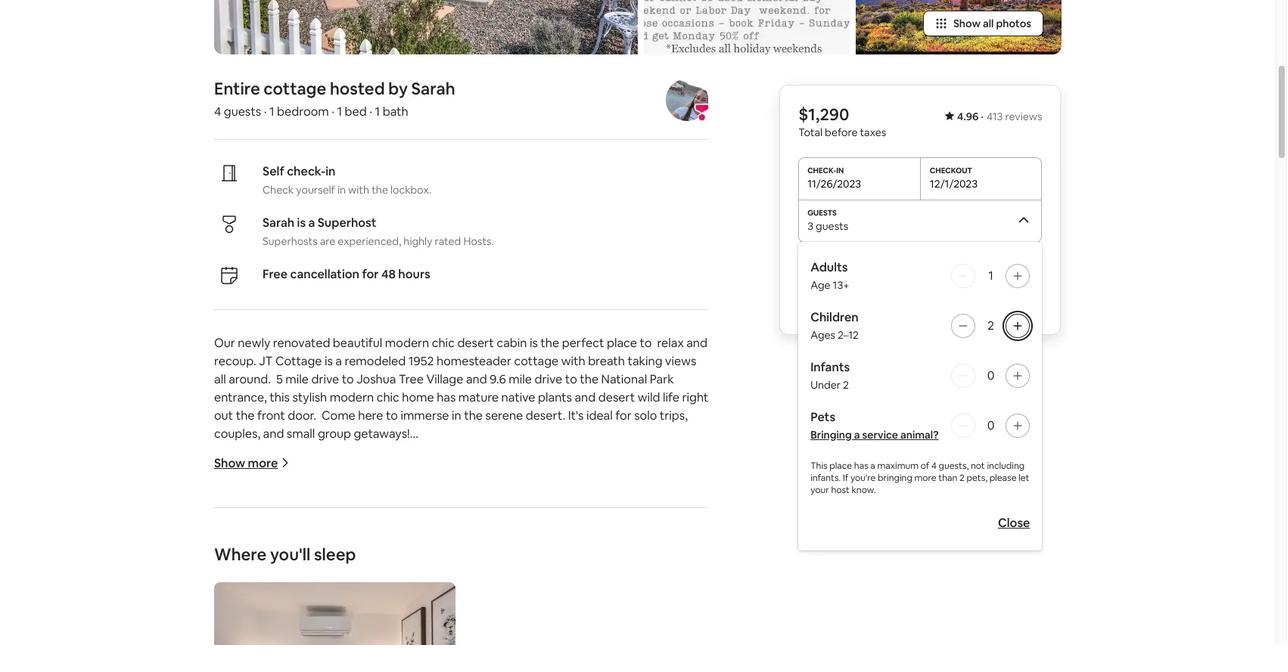 Task type: locate. For each thing, give the bounding box(es) containing it.
0 horizontal spatial chic
[[377, 390, 400, 406]]

0 horizontal spatial show
[[214, 456, 245, 472]]

0 horizontal spatial drive
[[312, 372, 339, 388]]

2 vertical spatial 2
[[960, 472, 965, 485]]

the down "works"
[[329, 590, 348, 606]]

a inside sarah is a superhost superhosts are experienced, highly rated hosts.
[[309, 215, 315, 231]]

homestead
[[250, 499, 314, 515]]

0 vertical spatial 0
[[987, 368, 995, 384]]

0 vertical spatial place
[[607, 335, 637, 351]]

homesteader
[[437, 353, 512, 369]]

this left listing
[[926, 354, 944, 367]]

is right dog
[[676, 517, 684, 533]]

cancellation
[[290, 266, 360, 282]]

with down perfect
[[562, 353, 586, 369]]

please
[[990, 472, 1017, 485]]

in right the couch on the bottom right of the page
[[693, 499, 703, 515]]

for left "solo"
[[616, 408, 632, 424]]

jt inside located on the "mesa" part of yucca valley is the jt cottage. its a 1 bedroom/ 1 bath 1952's homestead cottage. it features a queen bed in the bedroom, a fold down couch in the 'entertaiment' room and a day lounge in the sun room. 1 small well behaved dog is allowed for an additional $20 per night. very private, but with neighboring houses within sight so that you don't feel dangerously remote.  a/c to create a cool oasis when needed. the heating system works like a charm, and a woodburning fireplace keeps it toasty when there's a nip in the air.
[[490, 481, 504, 497]]

jt down newly
[[259, 353, 273, 369]]

1 horizontal spatial guests
[[816, 220, 849, 233]]

sarah is a superhost superhosts are experienced, highly rated hosts.
[[263, 215, 494, 248]]

welcome to jt cottage! image
[[214, 0, 638, 54]]

0 vertical spatial of
[[921, 460, 930, 472]]

0 horizontal spatial cottage
[[264, 78, 327, 99]]

0 horizontal spatial bath
[[383, 104, 409, 119]]

needed.
[[662, 553, 708, 569]]

1 horizontal spatial more
[[915, 472, 937, 485]]

modern up 1952 on the bottom left of the page
[[385, 335, 429, 351]]

0 horizontal spatial modern
[[330, 390, 374, 406]]

listing
[[946, 354, 976, 367]]

you'll
[[270, 544, 311, 565]]

remodeled
[[345, 353, 406, 369]]

know.
[[852, 485, 876, 497]]

if
[[843, 472, 849, 485]]

2–12
[[838, 329, 859, 342]]

show up the located
[[214, 456, 245, 472]]

and down remote.
[[433, 572, 454, 587]]

day
[[382, 517, 402, 533]]

1 vertical spatial bath
[[659, 481, 684, 497]]

1 vertical spatial when
[[214, 590, 245, 606]]

show for show all photos
[[954, 17, 981, 30]]

has inside our newly renovated beautiful modern chic desert cabin is the perfect place to  relax and recoup. jt cottage is a remodeled 1952 homesteader cottage with breath taking views all around.  5 mile drive to joshua tree village and 9.6 mile drive to the national park entrance, this stylish modern chic home has mature native plants and desert wild life right out the front door.  come here to immerse in the serene desert. it's ideal for solo trips, couples, and small group getaways!
[[437, 390, 456, 406]]

1 horizontal spatial when
[[629, 553, 659, 569]]

1 horizontal spatial all
[[984, 17, 995, 30]]

sight
[[214, 553, 242, 569]]

before
[[825, 126, 858, 139]]

for left 'an' on the bottom left
[[260, 535, 276, 551]]

in
[[326, 163, 336, 179], [338, 183, 346, 197], [452, 408, 462, 424], [498, 499, 507, 515], [693, 499, 703, 515], [446, 517, 455, 533], [317, 590, 327, 606]]

feel
[[341, 553, 362, 569]]

small down door.
[[287, 426, 315, 442]]

0 vertical spatial with
[[348, 183, 370, 197]]

cottage up bedroom
[[264, 78, 327, 99]]

1 horizontal spatial modern
[[385, 335, 429, 351]]

1 horizontal spatial 4
[[932, 460, 937, 472]]

1 vertical spatial with
[[562, 353, 586, 369]]

1 vertical spatial 0
[[987, 418, 995, 434]]

1 vertical spatial show
[[214, 456, 245, 472]]

is up superhosts
[[297, 215, 306, 231]]

0 vertical spatial modern
[[385, 335, 429, 351]]

1 horizontal spatial desert
[[599, 390, 635, 406]]

0 inside infants group
[[987, 368, 995, 384]]

2 vertical spatial for
[[260, 535, 276, 551]]

4 left than
[[932, 460, 937, 472]]

place up the breath
[[607, 335, 637, 351]]

place
[[607, 335, 637, 351], [830, 460, 852, 472]]

1 horizontal spatial drive
[[535, 372, 563, 388]]

0 vertical spatial bath
[[383, 104, 409, 119]]

bed inside located on the "mesa" part of yucca valley is the jt cottage. its a 1 bedroom/ 1 bath 1952's homestead cottage. it features a queen bed in the bedroom, a fold down couch in the 'entertaiment' room and a day lounge in the sun room. 1 small well behaved dog is allowed for an additional $20 per night. very private, but with neighboring houses within sight so that you don't feel dangerously remote.  a/c to create a cool oasis when needed. the heating system works like a charm, and a woodburning fireplace keeps it toasty when there's a nip in the air.
[[473, 499, 495, 515]]

1 vertical spatial cottage
[[515, 353, 559, 369]]

home
[[402, 390, 434, 406]]

highly
[[404, 235, 433, 248]]

private,
[[461, 535, 503, 551]]

free
[[263, 266, 288, 282]]

1 0 from the top
[[987, 368, 995, 384]]

chic down joshua
[[377, 390, 400, 406]]

a left fold
[[589, 499, 595, 515]]

1 vertical spatial the
[[214, 572, 236, 587]]

more left than
[[915, 472, 937, 485]]

1 vertical spatial more
[[915, 472, 937, 485]]

located on the "mesa" part of yucca valley is the jt cottage. its a 1 bedroom/ 1 bath 1952's homestead cottage. it features a queen bed in the bedroom, a fold down couch in the 'entertaiment' room and a day lounge in the sun room. 1 small well behaved dog is allowed for an additional $20 per night. very private, but with neighboring houses within sight so that you don't feel dangerously remote.  a/c to create a cool oasis when needed. the heating system works like a charm, and a woodburning fireplace keeps it toasty when there's a nip in the air.
[[214, 481, 713, 606]]

0
[[987, 368, 995, 384], [987, 418, 995, 434]]

stylish
[[293, 390, 327, 406]]

1 vertical spatial place
[[830, 460, 852, 472]]

out
[[214, 408, 233, 424]]

2 horizontal spatial for
[[616, 408, 632, 424]]

1 horizontal spatial this
[[926, 354, 944, 367]]

0 horizontal spatial when
[[214, 590, 245, 606]]

a up superhosts
[[309, 215, 315, 231]]

0 horizontal spatial this
[[270, 390, 290, 406]]

0 horizontal spatial guests
[[224, 104, 261, 119]]

0 horizontal spatial with
[[348, 183, 370, 197]]

2 vertical spatial with
[[527, 535, 552, 551]]

ask about our special offer!! image
[[644, 0, 850, 54]]

1 horizontal spatial cottage
[[515, 353, 559, 369]]

of inside located on the "mesa" part of yucca valley is the jt cottage. its a 1 bedroom/ 1 bath 1952's homestead cottage. it features a queen bed in the bedroom, a fold down couch in the 'entertaiment' room and a day lounge in the sun room. 1 small well behaved dog is allowed for an additional $20 per night. very private, but with neighboring houses within sight so that you don't feel dangerously remote.  a/c to create a cool oasis when needed. the heating system works like a charm, and a woodburning fireplace keeps it toasty when there's a nip in the air.
[[369, 481, 381, 497]]

0 vertical spatial desert
[[458, 335, 494, 351]]

ages
[[811, 329, 836, 342]]

bath down 'by sarah'
[[383, 104, 409, 119]]

show left photos
[[954, 17, 981, 30]]

drive
[[312, 372, 339, 388], [535, 372, 563, 388]]

1 vertical spatial this
[[270, 390, 290, 406]]

of up it
[[369, 481, 381, 497]]

when
[[629, 553, 659, 569], [214, 590, 245, 606]]

0 horizontal spatial for
[[260, 535, 276, 551]]

for inside located on the "mesa" part of yucca valley is the jt cottage. its a 1 bedroom/ 1 bath 1952's homestead cottage. it features a queen bed in the bedroom, a fold down couch in the 'entertaiment' room and a day lounge in the sun room. 1 small well behaved dog is allowed for an additional $20 per night. very private, but with neighboring houses within sight so that you don't feel dangerously remote.  a/c to create a cool oasis when needed. the heating system works like a charm, and a woodburning fireplace keeps it toasty when there's a nip in the air.
[[260, 535, 276, 551]]

it
[[631, 572, 638, 587]]

couch
[[657, 499, 691, 515]]

sleep
[[314, 544, 356, 565]]

hours
[[399, 266, 431, 282]]

lounge
[[405, 517, 443, 533]]

guests inside the entire cottage hosted by sarah 4 guests · 1 bedroom · 1 bed · 1 bath
[[224, 104, 261, 119]]

for left 48
[[362, 266, 379, 282]]

plants
[[538, 390, 572, 406]]

to up "taking"
[[640, 335, 652, 351]]

when down heating
[[214, 590, 245, 606]]

more up on
[[248, 456, 278, 472]]

0 horizontal spatial place
[[607, 335, 637, 351]]

sarah is a superhost. learn more about sarah. image
[[667, 79, 709, 121], [667, 79, 709, 121]]

0 vertical spatial chic
[[432, 335, 455, 351]]

0 vertical spatial show
[[954, 17, 981, 30]]

age
[[811, 279, 831, 292]]

1 horizontal spatial bath
[[659, 481, 684, 497]]

around.
[[229, 372, 271, 388]]

where you'll sleep
[[214, 544, 356, 565]]

0 horizontal spatial of
[[369, 481, 381, 497]]

1 mile from the left
[[286, 372, 309, 388]]

1 vertical spatial for
[[616, 408, 632, 424]]

1 horizontal spatial jt
[[490, 481, 504, 497]]

mile right 5
[[286, 372, 309, 388]]

all
[[984, 17, 995, 30], [214, 372, 226, 388]]

dangerously
[[364, 553, 433, 569]]

to down the "but"
[[509, 553, 521, 569]]

1 horizontal spatial 2
[[960, 472, 965, 485]]

1 horizontal spatial with
[[527, 535, 552, 551]]

small down bedroom,
[[544, 517, 573, 533]]

and up the it's
[[575, 390, 596, 406]]

of
[[921, 460, 930, 472], [369, 481, 381, 497]]

all inside button
[[984, 17, 995, 30]]

1 vertical spatial jt
[[490, 481, 504, 497]]

0 vertical spatial 4
[[214, 104, 221, 119]]

a down remote.
[[457, 572, 463, 587]]

4.96 · 413 reviews
[[957, 110, 1043, 123]]

desert up homesteader
[[458, 335, 494, 351]]

all down recoup.
[[214, 372, 226, 388]]

in inside our newly renovated beautiful modern chic desert cabin is the perfect place to  relax and recoup. jt cottage is a remodeled 1952 homesteader cottage with breath taking views all around.  5 mile drive to joshua tree village and 9.6 mile drive to the national park entrance, this stylish modern chic home has mature native plants and desert wild life right out the front door.  come here to immerse in the serene desert. it's ideal for solo trips, couples, and small group getaways!
[[452, 408, 462, 424]]

a left maximum
[[871, 460, 876, 472]]

place inside this place has a maximum of 4 guests, not including infants. if you're bringing more than 2 pets, please let your host know.
[[830, 460, 852, 472]]

0 vertical spatial all
[[984, 17, 995, 30]]

1 vertical spatial all
[[214, 372, 226, 388]]

2 inside children group
[[988, 318, 995, 334]]

relax
[[658, 335, 684, 351]]

0 vertical spatial 2
[[988, 318, 995, 334]]

2 horizontal spatial 2
[[988, 318, 995, 334]]

place right this
[[830, 460, 852, 472]]

desert down national
[[599, 390, 635, 406]]

· left bedroom
[[264, 104, 267, 119]]

1 vertical spatial desert
[[599, 390, 635, 406]]

to up getaways!
[[386, 408, 398, 424]]

1 vertical spatial small
[[544, 517, 573, 533]]

cottage down the cabin
[[515, 353, 559, 369]]

0 inside pets group
[[987, 418, 995, 434]]

0 horizontal spatial mile
[[286, 372, 309, 388]]

0 horizontal spatial has
[[437, 390, 456, 406]]

13+
[[833, 279, 850, 292]]

bedroom/
[[591, 481, 648, 497]]

self check-in check yourself in with the lockbox.
[[263, 163, 432, 197]]

room
[[317, 517, 347, 533]]

2 mile from the left
[[509, 372, 532, 388]]

0 horizontal spatial more
[[248, 456, 278, 472]]

rated
[[435, 235, 461, 248]]

more inside this place has a maximum of 4 guests, not including infants. if you're bringing more than 2 pets, please let your host know.
[[915, 472, 937, 485]]

all inside our newly renovated beautiful modern chic desert cabin is the perfect place to  relax and recoup. jt cottage is a remodeled 1952 homesteader cottage with breath taking views all around.  5 mile drive to joshua tree village and 9.6 mile drive to the national park entrance, this stylish modern chic home has mature native plants and desert wild life right out the front door.  come here to immerse in the serene desert. it's ideal for solo trips, couples, and small group getaways!
[[214, 372, 226, 388]]

has down the village
[[437, 390, 456, 406]]

0 vertical spatial cottage
[[264, 78, 327, 99]]

1 vertical spatial 2
[[843, 379, 849, 392]]

of inside this place has a maximum of 4 guests, not including infants. if you're bringing more than 2 pets, please let your host know.
[[921, 460, 930, 472]]

bedroom
[[277, 104, 329, 119]]

0 vertical spatial for
[[362, 266, 379, 282]]

0 vertical spatial bed
[[345, 104, 367, 119]]

1 vertical spatial has
[[854, 460, 869, 472]]

0 vertical spatial this
[[926, 354, 944, 367]]

children group
[[811, 310, 1031, 342]]

a left service
[[854, 429, 860, 442]]

additional
[[295, 535, 350, 551]]

in down mature
[[452, 408, 462, 424]]

not
[[971, 460, 985, 472]]

bath inside the entire cottage hosted by sarah 4 guests · 1 bedroom · 1 bed · 1 bath
[[383, 104, 409, 119]]

a inside pets bringing a service animal?
[[854, 429, 860, 442]]

bed down hosted
[[345, 104, 367, 119]]

more
[[248, 456, 278, 472], [915, 472, 937, 485]]

the down sight
[[214, 572, 236, 587]]

bringing a service animal? button
[[811, 429, 939, 442]]

a inside our newly renovated beautiful modern chic desert cabin is the perfect place to  relax and recoup. jt cottage is a remodeled 1952 homesteader cottage with breath taking views all around.  5 mile drive to joshua tree village and 9.6 mile drive to the national park entrance, this stylish modern chic home has mature native plants and desert wild life right out the front door.  come here to immerse in the serene desert. it's ideal for solo trips, couples, and small group getaways!
[[336, 353, 342, 369]]

jt left cottage.
[[490, 481, 504, 497]]

of for maximum
[[921, 460, 930, 472]]

0 vertical spatial the
[[466, 481, 487, 497]]

1 horizontal spatial mile
[[509, 372, 532, 388]]

· down hosted
[[370, 104, 373, 119]]

1 vertical spatial 4
[[932, 460, 937, 472]]

has right if
[[854, 460, 869, 472]]

this down 5
[[270, 390, 290, 406]]

modern up come
[[330, 390, 374, 406]]

so
[[244, 553, 257, 569]]

show
[[954, 17, 981, 30], [214, 456, 245, 472]]

bed
[[345, 104, 367, 119], [473, 499, 495, 515]]

guests down entire
[[224, 104, 261, 119]]

when down 'houses'
[[629, 553, 659, 569]]

bed up "sun"
[[473, 499, 495, 515]]

drive up "stylish"
[[312, 372, 339, 388]]

1 horizontal spatial small
[[544, 517, 573, 533]]

chic up 1952 on the bottom left of the page
[[432, 335, 455, 351]]

0 vertical spatial jt
[[259, 353, 273, 369]]

are
[[320, 235, 336, 248]]

it
[[366, 499, 374, 515]]

1 vertical spatial chic
[[377, 390, 400, 406]]

0 horizontal spatial 2
[[843, 379, 849, 392]]

and up $20
[[349, 517, 370, 533]]

guests right the 3 at top right
[[816, 220, 849, 233]]

1 horizontal spatial chic
[[432, 335, 455, 351]]

in right nip
[[317, 590, 327, 606]]

adults group
[[811, 260, 1031, 292]]

with up create
[[527, 535, 552, 551]]

1 horizontal spatial place
[[830, 460, 852, 472]]

bedroom,
[[531, 499, 586, 515]]

0 vertical spatial has
[[437, 390, 456, 406]]

2 0 from the top
[[987, 418, 995, 434]]

our
[[214, 335, 235, 351]]

3 guests button
[[799, 200, 1043, 242]]

1 vertical spatial bed
[[473, 499, 495, 515]]

the up queen
[[466, 481, 487, 497]]

4 inside this place has a maximum of 4 guests, not including infants. if you're bringing more than 2 pets, please let your host know.
[[932, 460, 937, 472]]

with up superhost
[[348, 183, 370, 197]]

4.96
[[957, 110, 979, 123]]

with inside our newly renovated beautiful modern chic desert cabin is the perfect place to  relax and recoup. jt cottage is a remodeled 1952 homesteader cottage with breath taking views all around.  5 mile drive to joshua tree village and 9.6 mile drive to the national park entrance, this stylish modern chic home has mature native plants and desert wild life right out the front door.  come here to immerse in the serene desert. it's ideal for solo trips, couples, and small group getaways!
[[562, 353, 586, 369]]

0 horizontal spatial small
[[287, 426, 315, 442]]

1 horizontal spatial bed
[[473, 499, 495, 515]]

1 vertical spatial guests
[[816, 220, 849, 233]]

1 horizontal spatial has
[[854, 460, 869, 472]]

bath
[[383, 104, 409, 119], [659, 481, 684, 497]]

0 vertical spatial guests
[[224, 104, 261, 119]]

your
[[811, 485, 829, 497]]

show inside button
[[954, 17, 981, 30]]

like
[[362, 572, 380, 587]]

a/c
[[484, 553, 507, 569]]

4 down entire
[[214, 104, 221, 119]]

cottage.
[[317, 499, 364, 515]]

mile up native
[[509, 372, 532, 388]]

bath up the couch on the bottom right of the page
[[659, 481, 684, 497]]

drive up plants
[[535, 372, 563, 388]]

comfy high quality linens... image
[[214, 583, 456, 646]]

0 horizontal spatial 4
[[214, 104, 221, 119]]

including
[[987, 460, 1025, 472]]

48
[[382, 266, 396, 282]]

guests,
[[939, 460, 969, 472]]

0 horizontal spatial jt
[[259, 353, 273, 369]]

all left photos
[[984, 17, 995, 30]]

a inside this place has a maximum of 4 guests, not including infants. if you're bringing more than 2 pets, please let your host know.
[[871, 460, 876, 472]]

0 horizontal spatial all
[[214, 372, 226, 388]]

check-
[[287, 163, 326, 179]]

the left lockbox.
[[372, 183, 388, 197]]

0 vertical spatial when
[[629, 553, 659, 569]]

in up "sun"
[[498, 499, 507, 515]]

bed inside the entire cottage hosted by sarah 4 guests · 1 bedroom · 1 bed · 1 bath
[[345, 104, 367, 119]]

sarah
[[263, 215, 295, 231]]

bath inside located on the "mesa" part of yucca valley is the jt cottage. its a 1 bedroom/ 1 bath 1952's homestead cottage. it features a queen bed in the bedroom, a fold down couch in the 'entertaiment' room and a day lounge in the sun room. 1 small well behaved dog is allowed for an additional $20 per night. very private, but with neighboring houses within sight so that you don't feel dangerously remote.  a/c to create a cool oasis when needed. the heating system works like a charm, and a woodburning fireplace keeps it toasty when there's a nip in the air.
[[659, 481, 684, 497]]

cottage
[[264, 78, 327, 99], [515, 353, 559, 369]]

1 vertical spatial of
[[369, 481, 381, 497]]

1 horizontal spatial show
[[954, 17, 981, 30]]

the right on
[[280, 481, 298, 497]]

sun
[[479, 517, 499, 533]]

a right like
[[383, 572, 390, 587]]

small inside located on the "mesa" part of yucca valley is the jt cottage. its a 1 bedroom/ 1 bath 1952's homestead cottage. it features a queen bed in the bedroom, a fold down couch in the 'entertaiment' room and a day lounge in the sun room. 1 small well behaved dog is allowed for an additional $20 per night. very private, but with neighboring houses within sight so that you don't feel dangerously remote.  a/c to create a cool oasis when needed. the heating system works like a charm, and a woodburning fireplace keeps it toasty when there's a nip in the air.
[[544, 517, 573, 533]]

of left than
[[921, 460, 930, 472]]

ideal
[[587, 408, 613, 424]]

its
[[558, 481, 572, 497]]

0 horizontal spatial bed
[[345, 104, 367, 119]]

part
[[343, 481, 366, 497]]

the
[[466, 481, 487, 497], [214, 572, 236, 587]]

a right its
[[574, 481, 581, 497]]

a down beautiful
[[336, 353, 342, 369]]

'entertaiment'
[[236, 517, 314, 533]]

entire cottage hosted by sarah 4 guests · 1 bedroom · 1 bed · 1 bath
[[214, 78, 456, 119]]

0 vertical spatial small
[[287, 426, 315, 442]]

1 horizontal spatial of
[[921, 460, 930, 472]]

2 horizontal spatial with
[[562, 353, 586, 369]]



Task type: vqa. For each thing, say whether or not it's contained in the screenshot.
'entertaiment'
yes



Task type: describe. For each thing, give the bounding box(es) containing it.
life
[[663, 390, 680, 406]]

free cancellation for 48 hours
[[263, 266, 431, 282]]

in down queen
[[446, 517, 455, 533]]

a left cool
[[563, 553, 569, 569]]

jt inside our newly renovated beautiful modern chic desert cabin is the perfect place to  relax and recoup. jt cottage is a remodeled 1952 homesteader cottage with breath taking views all around.  5 mile drive to joshua tree village and 9.6 mile drive to the national park entrance, this stylish modern chic home has mature native plants and desert wild life right out the front door.  come here to immerse in the serene desert. it's ideal for solo trips, couples, and small group getaways!
[[259, 353, 273, 369]]

joshua tree national park super bloom! image
[[856, 0, 1062, 54]]

newly
[[238, 335, 271, 351]]

it's
[[568, 408, 584, 424]]

2 inside this place has a maximum of 4 guests, not including infants. if you're bringing more than 2 pets, please let your host know.
[[960, 472, 965, 485]]

cottage inside our newly renovated beautiful modern chic desert cabin is the perfect place to  relax and recoup. jt cottage is a remodeled 1952 homesteader cottage with breath taking views all around.  5 mile drive to joshua tree village and 9.6 mile drive to the national park entrance, this stylish modern chic home has mature native plants and desert wild life right out the front door.  come here to immerse in the serene desert. it's ideal for solo trips, couples, and small group getaways!
[[515, 353, 559, 369]]

entire
[[214, 78, 260, 99]]

valley
[[420, 481, 452, 497]]

within
[[666, 535, 700, 551]]

is right the cabin
[[530, 335, 538, 351]]

1 vertical spatial modern
[[330, 390, 374, 406]]

the down the 1952's
[[214, 517, 233, 533]]

breath
[[588, 353, 625, 369]]

system
[[283, 572, 323, 587]]

1 drive from the left
[[312, 372, 339, 388]]

features
[[377, 499, 423, 515]]

$1,290 total before taxes
[[799, 104, 886, 139]]

than
[[939, 472, 958, 485]]

is up queen
[[455, 481, 463, 497]]

solo
[[635, 408, 657, 424]]

a left nip
[[288, 590, 295, 606]]

infants.
[[811, 472, 841, 485]]

photos
[[997, 17, 1032, 30]]

cottage.
[[506, 481, 556, 497]]

desert.
[[526, 408, 566, 424]]

guests inside popup button
[[816, 220, 849, 233]]

0 horizontal spatial the
[[214, 572, 236, 587]]

9.6
[[490, 372, 506, 388]]

neighboring
[[554, 535, 622, 551]]

· left '413'
[[981, 110, 984, 123]]

in up "yourself"
[[326, 163, 336, 179]]

1 horizontal spatial for
[[362, 266, 379, 282]]

and up mature
[[466, 372, 487, 388]]

but
[[506, 535, 525, 551]]

pets group
[[811, 410, 1031, 442]]

be
[[909, 303, 921, 317]]

create
[[524, 553, 560, 569]]

1 inside "adults" group
[[989, 268, 994, 284]]

fold
[[598, 499, 620, 515]]

the up the room.
[[510, 499, 529, 515]]

2 drive from the left
[[535, 372, 563, 388]]

well
[[576, 517, 597, 533]]

nip
[[297, 590, 314, 606]]

renovated
[[273, 335, 330, 351]]

per
[[377, 535, 396, 551]]

where
[[214, 544, 267, 565]]

you
[[286, 553, 306, 569]]

cabin
[[497, 335, 527, 351]]

is right cottage
[[325, 353, 333, 369]]

infants under 2
[[811, 360, 850, 392]]

this inside our newly renovated beautiful modern chic desert cabin is the perfect place to  relax and recoup. jt cottage is a remodeled 1952 homesteader cottage with breath taking views all around.  5 mile drive to joshua tree village and 9.6 mile drive to the national park entrance, this stylish modern chic home has mature native plants and desert wild life right out the front door.  come here to immerse in the serene desert. it's ideal for solo trips, couples, and small group getaways!
[[270, 390, 290, 406]]

a up lounge on the left of page
[[426, 499, 432, 515]]

0 for pets
[[987, 418, 995, 434]]

and down front
[[263, 426, 284, 442]]

place inside our newly renovated beautiful modern chic desert cabin is the perfect place to  relax and recoup. jt cottage is a remodeled 1952 homesteader cottage with breath taking views all around.  5 mile drive to joshua tree village and 9.6 mile drive to the national park entrance, this stylish modern chic home has mature native plants and desert wild life right out the front door.  come here to immerse in the serene desert. it's ideal for solo trips, couples, and small group getaways!
[[607, 335, 637, 351]]

with inside located on the "mesa" part of yucca valley is the jt cottage. its a 1 bedroom/ 1 bath 1952's homestead cottage. it features a queen bed in the bedroom, a fold down couch in the 'entertaiment' room and a day lounge in the sun room. 1 small well behaved dog is allowed for an additional $20 per night. very private, but with neighboring houses within sight so that you don't feel dangerously remote.  a/c to create a cool oasis when needed. the heating system works like a charm, and a woodburning fireplace keeps it toasty when there's a nip in the air.
[[527, 535, 552, 551]]

an
[[279, 535, 292, 551]]

you won't be charged yet
[[859, 303, 982, 317]]

0 vertical spatial more
[[248, 456, 278, 472]]

4 inside the entire cottage hosted by sarah 4 guests · 1 bedroom · 1 bed · 1 bath
[[214, 104, 221, 119]]

the left "sun"
[[458, 517, 477, 533]]

bringing
[[878, 472, 913, 485]]

yucca
[[383, 481, 417, 497]]

on
[[263, 481, 277, 497]]

village
[[427, 372, 464, 388]]

infants group
[[811, 360, 1031, 392]]

room.
[[501, 517, 534, 533]]

fireplace
[[543, 572, 592, 587]]

toasty
[[641, 572, 676, 587]]

charged
[[924, 303, 964, 317]]

front
[[257, 408, 285, 424]]

3
[[808, 220, 814, 233]]

and up views on the right of page
[[687, 335, 708, 351]]

you're
[[851, 472, 876, 485]]

small inside our newly renovated beautiful modern chic desert cabin is the perfect place to  relax and recoup. jt cottage is a remodeled 1952 homesteader cottage with breath taking views all around.  5 mile drive to joshua tree village and 9.6 mile drive to the national park entrance, this stylish modern chic home has mature native plants and desert wild life right out the front door.  come here to immerse in the serene desert. it's ideal for solo trips, couples, and small group getaways!
[[287, 426, 315, 442]]

has inside this place has a maximum of 4 guests, not including infants. if you're bringing more than 2 pets, please let your host know.
[[854, 460, 869, 472]]

tree
[[399, 372, 424, 388]]

couples,
[[214, 426, 261, 442]]

1 horizontal spatial the
[[466, 481, 487, 497]]

to up plants
[[565, 372, 578, 388]]

a left 'day'
[[373, 517, 379, 533]]

the down mature
[[464, 408, 483, 424]]

0 horizontal spatial desert
[[458, 335, 494, 351]]

woodburning
[[466, 572, 541, 587]]

yourself
[[296, 183, 335, 197]]

of for part
[[369, 481, 381, 497]]

1952's
[[214, 499, 248, 515]]

413
[[987, 110, 1003, 123]]

pets,
[[967, 472, 988, 485]]

the left perfect
[[541, 335, 560, 351]]

where you'll sleep region
[[208, 544, 715, 646]]

to left joshua
[[342, 372, 354, 388]]

immerse
[[401, 408, 449, 424]]

to inside located on the "mesa" part of yucca valley is the jt cottage. its a 1 bedroom/ 1 bath 1952's homestead cottage. it features a queen bed in the bedroom, a fold down couch in the 'entertaiment' room and a day lounge in the sun room. 1 small well behaved dog is allowed for an additional $20 per night. very private, but with neighboring houses within sight so that you don't feel dangerously remote.  a/c to create a cool oasis when needed. the heating system works like a charm, and a woodburning fireplace keeps it toasty when there's a nip in the air.
[[509, 553, 521, 569]]

taking
[[628, 353, 663, 369]]

is inside sarah is a superhost superhosts are experienced, highly rated hosts.
[[297, 215, 306, 231]]

this
[[811, 460, 828, 472]]

lockbox.
[[391, 183, 432, 197]]

pets
[[811, 410, 836, 426]]

in right "yourself"
[[338, 183, 346, 197]]

heating
[[238, 572, 280, 587]]

$1,290
[[799, 104, 850, 125]]

3 guests
[[808, 220, 849, 233]]

12/1/2023
[[930, 177, 978, 191]]

0 for infants
[[987, 368, 995, 384]]

the down the breath
[[580, 372, 599, 388]]

that
[[260, 553, 283, 569]]

the down entrance,
[[236, 408, 255, 424]]

mature
[[459, 390, 499, 406]]

you
[[859, 303, 877, 317]]

bringing
[[811, 429, 852, 442]]

infants
[[811, 360, 850, 376]]

show for show more
[[214, 456, 245, 472]]

don't
[[309, 553, 338, 569]]

serene
[[486, 408, 523, 424]]

adults
[[811, 260, 848, 276]]

2 inside infants under 2
[[843, 379, 849, 392]]

keeps
[[595, 572, 628, 587]]

animal?
[[901, 429, 939, 442]]

air.
[[351, 590, 366, 606]]

cottage inside the entire cottage hosted by sarah 4 guests · 1 bedroom · 1 bed · 1 bath
[[264, 78, 327, 99]]

superhost
[[318, 215, 377, 231]]

"mesa"
[[301, 481, 340, 497]]

close
[[998, 516, 1031, 532]]

for inside our newly renovated beautiful modern chic desert cabin is the perfect place to  relax and recoup. jt cottage is a remodeled 1952 homesteader cottage with breath taking views all around.  5 mile drive to joshua tree village and 9.6 mile drive to the national park entrance, this stylish modern chic home has mature native plants and desert wild life right out the front door.  come here to immerse in the serene desert. it's ideal for solo trips, couples, and small group getaways!
[[616, 408, 632, 424]]

national
[[602, 372, 648, 388]]

the inside self check-in check yourself in with the lockbox.
[[372, 183, 388, 197]]

getaways!
[[354, 426, 410, 442]]

reviews
[[1006, 110, 1043, 123]]

cottage
[[276, 353, 322, 369]]

with inside self check-in check yourself in with the lockbox.
[[348, 183, 370, 197]]

remote.
[[435, 553, 479, 569]]

· right bedroom
[[332, 104, 335, 119]]

allowed
[[214, 535, 257, 551]]

joshua
[[357, 372, 396, 388]]



